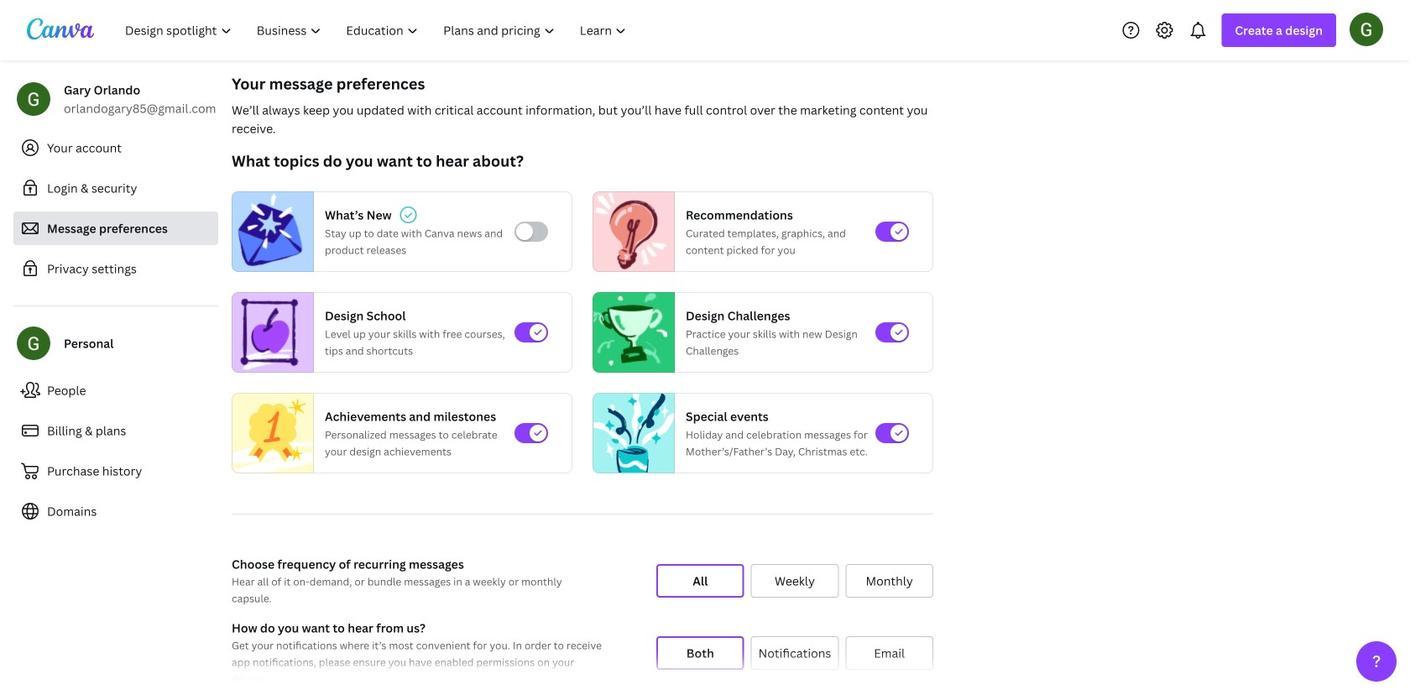 Task type: locate. For each thing, give the bounding box(es) containing it.
gary orlando image
[[1350, 12, 1384, 46]]

top level navigation element
[[114, 13, 641, 47]]

None button
[[657, 564, 745, 598], [751, 564, 839, 598], [846, 564, 934, 598], [657, 637, 745, 670], [751, 637, 839, 670], [846, 637, 934, 670], [657, 564, 745, 598], [751, 564, 839, 598], [846, 564, 934, 598], [657, 637, 745, 670], [751, 637, 839, 670], [846, 637, 934, 670]]

topic image
[[233, 191, 307, 272], [594, 191, 668, 272], [233, 292, 307, 373], [594, 292, 668, 373], [233, 389, 313, 477], [594, 389, 674, 477]]



Task type: vqa. For each thing, say whether or not it's contained in the screenshot.
HAVE
no



